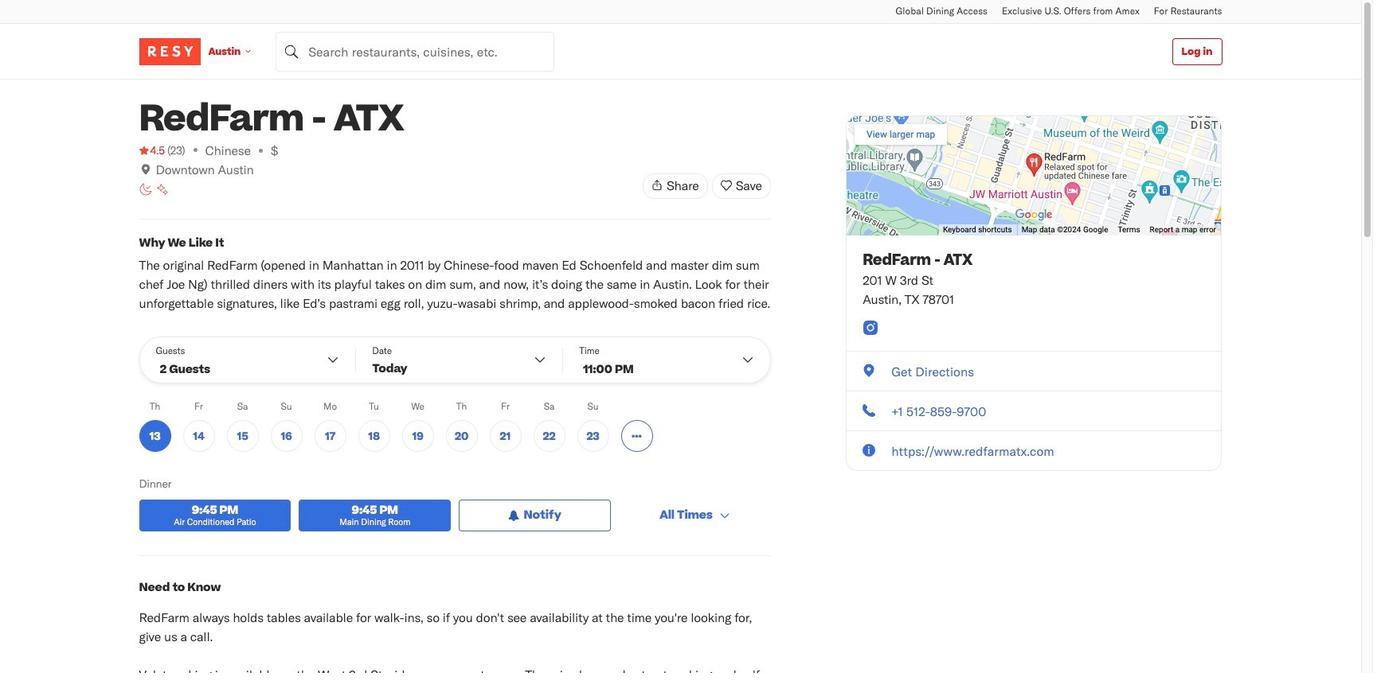 Task type: describe. For each thing, give the bounding box(es) containing it.
Search restaurants, cuisines, etc. text field
[[276, 31, 554, 71]]



Task type: locate. For each thing, give the bounding box(es) containing it.
4.5 out of 5 stars image
[[139, 143, 165, 158]]

None field
[[276, 31, 554, 71]]



